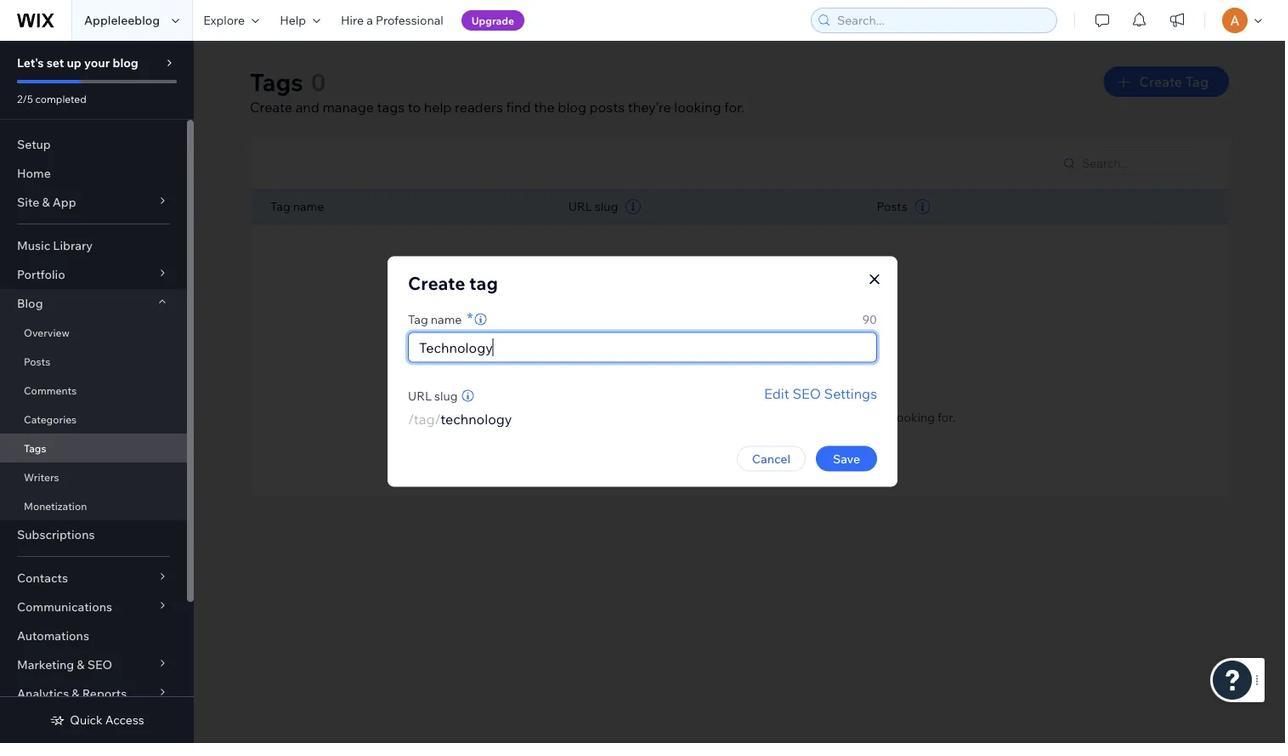 Task type: locate. For each thing, give the bounding box(es) containing it.
seo right edit
[[793, 385, 822, 402]]

and inside tags 0 create and manage tags to help readers find the blog posts they're looking for.
[[296, 99, 320, 116]]

tags inside 'sidebar' element
[[24, 442, 46, 455]]

quick access button
[[50, 713, 144, 728]]

1 horizontal spatial help
[[728, 410, 752, 424]]

2 vertical spatial &
[[72, 686, 80, 701]]

0 horizontal spatial to
[[408, 99, 421, 116]]

0 horizontal spatial readers
[[455, 99, 503, 116]]

0 vertical spatial posts
[[590, 99, 625, 116]]

0 horizontal spatial create tag button
[[693, 440, 787, 461]]

& up quick
[[72, 686, 80, 701]]

Tag name field
[[414, 333, 872, 362]]

tag
[[1186, 73, 1209, 90], [270, 199, 291, 214], [408, 312, 428, 327], [764, 442, 787, 459]]

readers down edit
[[755, 410, 797, 424]]

0 horizontal spatial and
[[296, 99, 320, 116]]

blog down appleleeblog
[[113, 55, 138, 70]]

1 vertical spatial create tag
[[718, 442, 787, 459]]

/tag/ technology
[[408, 410, 512, 427]]

1 horizontal spatial looking
[[894, 410, 936, 424]]

0
[[311, 67, 326, 97]]

1 horizontal spatial your
[[643, 410, 668, 424]]

1 horizontal spatial and
[[704, 410, 725, 424]]

tags 0 create and manage tags to help readers find the blog posts they're looking for.
[[250, 67, 745, 116]]

1 horizontal spatial url
[[569, 199, 593, 214]]

tags left 0 on the top of page
[[250, 67, 303, 97]]

create tag
[[408, 272, 498, 295]]

&
[[42, 195, 50, 210], [77, 657, 85, 672], [72, 686, 80, 701]]

0 horizontal spatial seo
[[87, 657, 112, 672]]

slug
[[595, 199, 619, 214], [435, 388, 458, 403]]

1 vertical spatial &
[[77, 657, 85, 672]]

0 horizontal spatial your
[[84, 55, 110, 70]]

tags up writers
[[24, 442, 46, 455]]

tags left add
[[564, 410, 588, 424]]

0 horizontal spatial looking
[[675, 99, 722, 116]]

completed
[[35, 92, 87, 105]]

home link
[[0, 159, 187, 188]]

tags right manage
[[377, 99, 405, 116]]

0 vertical spatial create tag button
[[1104, 66, 1230, 97]]

2 vertical spatial tags
[[564, 410, 588, 424]]

1 vertical spatial search... field
[[1078, 151, 1203, 175]]

1 vertical spatial help
[[728, 410, 752, 424]]

overview
[[24, 326, 70, 339]]

tags
[[377, 99, 405, 116], [780, 384, 813, 403], [564, 410, 588, 424]]

0 vertical spatial name
[[293, 199, 324, 214]]

1 vertical spatial looking
[[894, 410, 936, 424]]

for.
[[725, 99, 745, 116], [938, 410, 956, 424]]

0 horizontal spatial help
[[424, 99, 452, 116]]

0 horizontal spatial name
[[293, 199, 324, 214]]

set
[[47, 55, 64, 70]]

1 vertical spatial seo
[[87, 657, 112, 672]]

find inside tags 0 create and manage tags to help readers find the blog posts they're looking for.
[[506, 99, 531, 116]]

and down "have"
[[704, 410, 725, 424]]

& for marketing
[[77, 657, 85, 672]]

0 horizontal spatial posts
[[24, 355, 50, 368]]

0 horizontal spatial blog
[[113, 55, 138, 70]]

your inside you don't have any tags yet create tags to add to your posts and help readers find what they're looking for.
[[643, 410, 668, 424]]

blog inside 'sidebar' element
[[113, 55, 138, 70]]

setup
[[17, 137, 51, 152]]

0 vertical spatial help
[[424, 99, 452, 116]]

0 vertical spatial seo
[[793, 385, 822, 402]]

create inside tags 0 create and manage tags to help readers find the blog posts they're looking for.
[[250, 99, 293, 116]]

create
[[1140, 73, 1183, 90], [250, 99, 293, 116], [408, 272, 466, 295], [524, 410, 561, 424], [718, 442, 761, 459]]

library
[[53, 238, 93, 253]]

have
[[713, 384, 747, 403]]

your right "up" on the top left of page
[[84, 55, 110, 70]]

& right "site"
[[42, 195, 50, 210]]

0 vertical spatial find
[[506, 99, 531, 116]]

communications button
[[0, 593, 187, 622]]

0 vertical spatial &
[[42, 195, 50, 210]]

1 vertical spatial url
[[408, 388, 432, 403]]

find down edit seo settings
[[800, 410, 821, 424]]

0 horizontal spatial search... field
[[833, 9, 1052, 32]]

posts inside you don't have any tags yet create tags to add to your posts and help readers find what they're looking for.
[[671, 410, 701, 424]]

1 horizontal spatial they're
[[854, 410, 892, 424]]

& inside popup button
[[77, 657, 85, 672]]

seo
[[793, 385, 822, 402], [87, 657, 112, 672]]

0 horizontal spatial they're
[[628, 99, 672, 116]]

your down 'you'
[[643, 410, 668, 424]]

find
[[506, 99, 531, 116], [800, 410, 821, 424]]

1 vertical spatial tags
[[780, 384, 813, 403]]

1 horizontal spatial posts
[[671, 410, 701, 424]]

1 vertical spatial slug
[[435, 388, 458, 403]]

1 vertical spatial blog
[[558, 99, 587, 116]]

seo up reports
[[87, 657, 112, 672]]

1 vertical spatial create tag button
[[693, 440, 787, 461]]

hire a professional link
[[331, 0, 454, 41]]

1 vertical spatial tags
[[24, 442, 46, 455]]

0 horizontal spatial tags
[[24, 442, 46, 455]]

1 horizontal spatial find
[[800, 410, 821, 424]]

subscriptions link
[[0, 521, 187, 549]]

& inside dropdown button
[[42, 195, 50, 210]]

1 vertical spatial they're
[[854, 410, 892, 424]]

1 vertical spatial and
[[704, 410, 725, 424]]

1 vertical spatial posts
[[671, 410, 701, 424]]

url slug
[[569, 199, 619, 214], [408, 388, 458, 403]]

looking
[[675, 99, 722, 116], [894, 410, 936, 424]]

0 horizontal spatial for.
[[725, 99, 745, 116]]

your
[[84, 55, 110, 70], [643, 410, 668, 424]]

readers inside you don't have any tags yet create tags to add to your posts and help readers find what they're looking for.
[[755, 410, 797, 424]]

overview link
[[0, 318, 187, 347]]

portfolio
[[17, 267, 65, 282]]

upgrade
[[472, 14, 515, 27]]

create tag button
[[1104, 66, 1230, 97], [693, 440, 787, 461]]

0 vertical spatial they're
[[628, 99, 672, 116]]

let's set up your blog
[[17, 55, 138, 70]]

1 horizontal spatial blog
[[558, 99, 587, 116]]

and
[[296, 99, 320, 116], [704, 410, 725, 424]]

site & app
[[17, 195, 76, 210]]

1 horizontal spatial name
[[431, 312, 462, 327]]

find inside you don't have any tags yet create tags to add to your posts and help readers find what they're looking for.
[[800, 410, 821, 424]]

0 vertical spatial your
[[84, 55, 110, 70]]

blog right 'the' on the left of page
[[558, 99, 587, 116]]

0 vertical spatial blog
[[113, 55, 138, 70]]

posts inside tags 0 create and manage tags to help readers find the blog posts they're looking for.
[[590, 99, 625, 116]]

music
[[17, 238, 50, 253]]

1 horizontal spatial search... field
[[1078, 151, 1203, 175]]

to
[[408, 99, 421, 116], [591, 410, 602, 424], [629, 410, 640, 424]]

1 horizontal spatial readers
[[755, 410, 797, 424]]

they're inside you don't have any tags yet create tags to add to your posts and help readers find what they're looking for.
[[854, 410, 892, 424]]

0 vertical spatial url
[[569, 199, 593, 214]]

1 horizontal spatial seo
[[793, 385, 822, 402]]

tags left the yet
[[780, 384, 813, 403]]

0 vertical spatial and
[[296, 99, 320, 116]]

posts
[[590, 99, 625, 116], [671, 410, 701, 424]]

0 vertical spatial readers
[[455, 99, 503, 116]]

0 vertical spatial create tag
[[1140, 73, 1209, 90]]

0 vertical spatial tags
[[250, 67, 303, 97]]

marketing
[[17, 657, 74, 672]]

add
[[605, 410, 626, 424]]

0 vertical spatial for.
[[725, 99, 745, 116]]

tags
[[250, 67, 303, 97], [24, 442, 46, 455]]

& up analytics & reports
[[77, 657, 85, 672]]

for. inside tags 0 create and manage tags to help readers find the blog posts they're looking for.
[[725, 99, 745, 116]]

the
[[534, 99, 555, 116]]

0 horizontal spatial posts
[[590, 99, 625, 116]]

to right add
[[629, 410, 640, 424]]

seo inside button
[[793, 385, 822, 402]]

0 vertical spatial tags
[[377, 99, 405, 116]]

tags for tags
[[24, 442, 46, 455]]

writers
[[24, 471, 59, 484]]

posts right 'the' on the left of page
[[590, 99, 625, 116]]

posts down don't
[[671, 410, 701, 424]]

they're
[[628, 99, 672, 116], [854, 410, 892, 424]]

2/5
[[17, 92, 33, 105]]

posts
[[877, 199, 908, 214], [24, 355, 50, 368]]

1 horizontal spatial for.
[[938, 410, 956, 424]]

tag name *
[[408, 309, 473, 328]]

1 vertical spatial find
[[800, 410, 821, 424]]

to right manage
[[408, 99, 421, 116]]

quick
[[70, 713, 103, 728]]

explore
[[203, 13, 245, 28]]

0 vertical spatial url slug
[[569, 199, 619, 214]]

blog
[[113, 55, 138, 70], [558, 99, 587, 116]]

0 horizontal spatial url
[[408, 388, 432, 403]]

1 vertical spatial name
[[431, 312, 462, 327]]

readers
[[455, 99, 503, 116], [755, 410, 797, 424]]

comments link
[[0, 376, 187, 405]]

& inside "popup button"
[[72, 686, 80, 701]]

1 vertical spatial posts
[[24, 355, 50, 368]]

a
[[367, 13, 373, 28]]

1 horizontal spatial to
[[591, 410, 602, 424]]

1 horizontal spatial tags
[[250, 67, 303, 97]]

create inside you don't have any tags yet create tags to add to your posts and help readers find what they're looking for.
[[524, 410, 561, 424]]

0 horizontal spatial tags
[[377, 99, 405, 116]]

readers left 'the' on the left of page
[[455, 99, 503, 116]]

and down 0 on the top of page
[[296, 99, 320, 116]]

name inside tag name *
[[431, 312, 462, 327]]

don't
[[671, 384, 709, 403]]

1 vertical spatial readers
[[755, 410, 797, 424]]

0 horizontal spatial find
[[506, 99, 531, 116]]

1 vertical spatial your
[[643, 410, 668, 424]]

0 horizontal spatial url slug
[[408, 388, 458, 403]]

1 horizontal spatial posts
[[877, 199, 908, 214]]

tags inside tags 0 create and manage tags to help readers find the blog posts they're looking for.
[[377, 99, 405, 116]]

to left add
[[591, 410, 602, 424]]

let's
[[17, 55, 44, 70]]

0 vertical spatial looking
[[675, 99, 722, 116]]

Search... field
[[833, 9, 1052, 32], [1078, 151, 1203, 175]]

1 horizontal spatial slug
[[595, 199, 619, 214]]

find left 'the' on the left of page
[[506, 99, 531, 116]]

1 vertical spatial for.
[[938, 410, 956, 424]]

0 horizontal spatial slug
[[435, 388, 458, 403]]

create tag
[[1140, 73, 1209, 90], [718, 442, 787, 459]]

url
[[569, 199, 593, 214], [408, 388, 432, 403]]

readers inside tags 0 create and manage tags to help readers find the blog posts they're looking for.
[[455, 99, 503, 116]]

tags inside tags 0 create and manage tags to help readers find the blog posts they're looking for.
[[250, 67, 303, 97]]



Task type: vqa. For each thing, say whether or not it's contained in the screenshot.
POSTS link
yes



Task type: describe. For each thing, give the bounding box(es) containing it.
they're inside tags 0 create and manage tags to help readers find the blog posts they're looking for.
[[628, 99, 672, 116]]

appleleeblog
[[84, 13, 160, 28]]

site & app button
[[0, 188, 187, 217]]

looking inside tags 0 create and manage tags to help readers find the blog posts they're looking for.
[[675, 99, 722, 116]]

professional
[[376, 13, 444, 28]]

quick access
[[70, 713, 144, 728]]

and inside you don't have any tags yet create tags to add to your posts and help readers find what they're looking for.
[[704, 410, 725, 424]]

analytics
[[17, 686, 69, 701]]

reports
[[82, 686, 127, 701]]

automations
[[17, 629, 89, 643]]

/tag/
[[408, 410, 441, 427]]

yet
[[816, 384, 839, 403]]

contacts
[[17, 571, 68, 586]]

cancel
[[753, 451, 791, 466]]

tag inside tag name *
[[408, 312, 428, 327]]

posts for 0
[[590, 99, 625, 116]]

posts link
[[0, 347, 187, 376]]

site
[[17, 195, 39, 210]]

to inside tags 0 create and manage tags to help readers find the blog posts they're looking for.
[[408, 99, 421, 116]]

technology
[[441, 410, 512, 427]]

0 vertical spatial posts
[[877, 199, 908, 214]]

posts inside 'sidebar' element
[[24, 355, 50, 368]]

upgrade button
[[462, 10, 525, 31]]

help inside tags 0 create and manage tags to help readers find the blog posts they're looking for.
[[424, 99, 452, 116]]

name for tag name *
[[431, 312, 462, 327]]

1 horizontal spatial url slug
[[569, 199, 619, 214]]

you
[[640, 384, 668, 403]]

edit
[[765, 385, 790, 402]]

subscriptions
[[17, 527, 95, 542]]

90
[[863, 312, 878, 327]]

& for site
[[42, 195, 50, 210]]

analytics & reports
[[17, 686, 127, 701]]

for. inside you don't have any tags yet create tags to add to your posts and help readers find what they're looking for.
[[938, 410, 956, 424]]

edit seo settings button
[[765, 383, 878, 404]]

you don't have any tags yet create tags to add to your posts and help readers find what they're looking for.
[[524, 384, 956, 424]]

name for tag name
[[293, 199, 324, 214]]

looking inside you don't have any tags yet create tags to add to your posts and help readers find what they're looking for.
[[894, 410, 936, 424]]

settings
[[825, 385, 878, 402]]

save
[[833, 451, 861, 466]]

help
[[280, 13, 306, 28]]

communications
[[17, 600, 112, 614]]

any
[[751, 384, 777, 403]]

1 horizontal spatial tags
[[564, 410, 588, 424]]

tag
[[470, 272, 498, 295]]

blog
[[17, 296, 43, 311]]

edit seo settings
[[765, 385, 878, 402]]

access
[[105, 713, 144, 728]]

marketing & seo button
[[0, 651, 187, 680]]

posts for don't
[[671, 410, 701, 424]]

help button
[[270, 0, 331, 41]]

manage
[[323, 99, 374, 116]]

1 horizontal spatial create tag
[[1140, 73, 1209, 90]]

home
[[17, 166, 51, 181]]

comments
[[24, 384, 77, 397]]

2/5 completed
[[17, 92, 87, 105]]

hire
[[341, 13, 364, 28]]

& for analytics
[[72, 686, 80, 701]]

*
[[467, 309, 473, 328]]

categories link
[[0, 405, 187, 434]]

music library
[[17, 238, 93, 253]]

tags for tags 0 create and manage tags to help readers find the blog posts they're looking for.
[[250, 67, 303, 97]]

portfolio button
[[0, 260, 187, 289]]

marketing & seo
[[17, 657, 112, 672]]

app
[[53, 195, 76, 210]]

1 vertical spatial url slug
[[408, 388, 458, 403]]

monetization link
[[0, 492, 187, 521]]

help inside you don't have any tags yet create tags to add to your posts and help readers find what they're looking for.
[[728, 410, 752, 424]]

monetization
[[24, 500, 87, 512]]

writers link
[[0, 463, 187, 492]]

sidebar element
[[0, 41, 194, 743]]

save button
[[816, 446, 878, 472]]

seo inside popup button
[[87, 657, 112, 672]]

analytics & reports button
[[0, 680, 187, 708]]

hire a professional
[[341, 13, 444, 28]]

blog button
[[0, 289, 187, 318]]

your inside 'sidebar' element
[[84, 55, 110, 70]]

0 vertical spatial slug
[[595, 199, 619, 214]]

tag name
[[270, 199, 324, 214]]

what
[[824, 410, 851, 424]]

cancel button
[[737, 446, 806, 472]]

0 vertical spatial search... field
[[833, 9, 1052, 32]]

automations link
[[0, 622, 187, 651]]

setup link
[[0, 130, 187, 159]]

2 horizontal spatial to
[[629, 410, 640, 424]]

tags link
[[0, 434, 187, 463]]

0 horizontal spatial create tag
[[718, 442, 787, 459]]

contacts button
[[0, 564, 187, 593]]

blog inside tags 0 create and manage tags to help readers find the blog posts they're looking for.
[[558, 99, 587, 116]]

categories
[[24, 413, 77, 426]]

up
[[67, 55, 82, 70]]

1 horizontal spatial create tag button
[[1104, 66, 1230, 97]]

2 horizontal spatial tags
[[780, 384, 813, 403]]

music library link
[[0, 231, 187, 260]]



